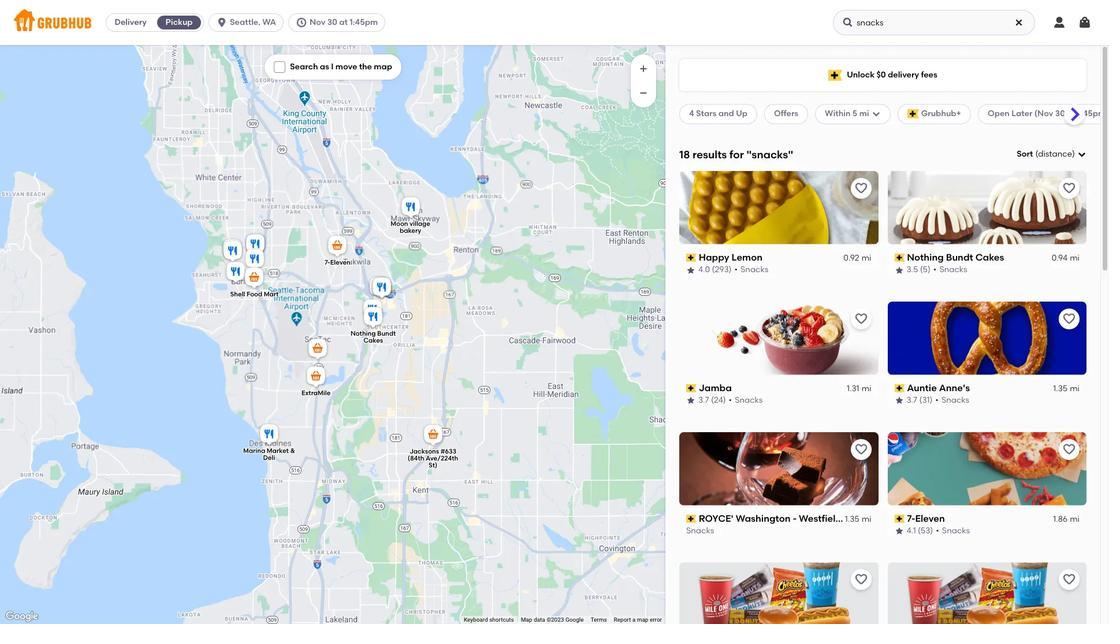 Task type: vqa. For each thing, say whether or not it's contained in the screenshot.
1:45pm)
yes



Task type: describe. For each thing, give the bounding box(es) containing it.
18
[[680, 148, 690, 161]]

search
[[290, 62, 318, 72]]

lemon
[[732, 252, 763, 263]]

snacks for 7-
[[942, 526, 970, 536]]

data
[[534, 617, 545, 623]]

ronnie's market image
[[224, 260, 247, 285]]

delivery
[[115, 17, 147, 27]]

1.35 mi for royce' washington - westfield southcenter mall
[[845, 514, 872, 524]]

shell
[[230, 290, 245, 298]]

(84th
[[408, 455, 424, 462]]

star icon image for jamba
[[687, 396, 696, 405]]

©2023
[[547, 617, 564, 623]]

happy
[[699, 252, 730, 263]]

moon village bakery image
[[399, 195, 422, 221]]

plus icon image
[[638, 63, 650, 75]]

1 vertical spatial 30
[[1056, 109, 1066, 119]]

terms
[[591, 617, 607, 623]]

grubhub plus flag logo image for unlock $0 delivery fees
[[829, 70, 843, 81]]

map
[[521, 617, 532, 623]]

Search for food, convenience, alcohol... search field
[[833, 10, 1036, 35]]

star icon image for auntie anne's
[[895, 396, 904, 405]]

mi for bundt
[[1070, 253, 1080, 263]]

7-eleven logo image
[[888, 432, 1087, 505]]

3.7 for auntie anne's
[[907, 395, 918, 405]]

westfield
[[799, 513, 842, 524]]

3.7 for jamba
[[699, 395, 709, 405]]

washington
[[736, 513, 791, 524]]

snacks for auntie
[[942, 395, 970, 405]]

shell food mart image
[[243, 266, 266, 291]]

4.1
[[907, 526, 916, 536]]

seattle, wa
[[230, 17, 276, 27]]

jacksons
[[410, 448, 439, 455]]

svg image for seattle, wa
[[216, 17, 228, 28]]

1 vertical spatial eleven
[[916, 513, 945, 524]]

royce' washington - westfield southcenter mall logo image
[[680, 432, 879, 505]]

save this restaurant image for jamba
[[854, 312, 868, 326]]

for
[[730, 148, 744, 161]]

open later (nov 30 at 1:45pm)
[[988, 109, 1109, 119]]

svg image for nov 30 at 1:45pm
[[296, 17, 307, 28]]

a
[[633, 617, 636, 623]]

terms link
[[591, 617, 607, 623]]

5
[[853, 109, 858, 119]]

-
[[793, 513, 797, 524]]

4.0 (293)
[[699, 265, 732, 275]]

jamba logo image
[[680, 301, 879, 375]]

0 vertical spatial bundt
[[946, 252, 974, 263]]

1 horizontal spatial 7-
[[907, 513, 916, 524]]

cakes inside map region
[[364, 337, 383, 344]]

nov 30 at 1:45pm button
[[288, 13, 390, 32]]

nothing inside nothing bundt cakes
[[351, 330, 376, 337]]

anne's
[[939, 382, 970, 393]]

save this restaurant image for happy lemon logo on the top right of page
[[854, 181, 868, 195]]

jacksons #633 (84th ave/224th st)
[[408, 448, 458, 469]]

4 stars and up
[[689, 109, 748, 119]]

(
[[1036, 149, 1039, 159]]

subscription pass image for jamba
[[687, 384, 697, 392]]

village
[[410, 220, 430, 227]]

• snacks for nothing bundt cakes
[[934, 265, 968, 275]]

st)
[[429, 462, 437, 469]]

keyboard shortcuts
[[464, 617, 514, 623]]

"snacks"
[[747, 148, 794, 161]]

1 vertical spatial map
[[637, 617, 649, 623]]

save this restaurant button for 7-eleven
[[1059, 439, 1080, 460]]

(24)
[[711, 395, 726, 405]]

google
[[566, 617, 584, 623]]

3.5 (5)
[[907, 265, 931, 275]]

snacks down royce'
[[687, 526, 714, 536]]

(5)
[[920, 265, 931, 275]]

southcenter
[[844, 513, 900, 524]]

keyboard
[[464, 617, 488, 623]]

(nov
[[1035, 109, 1054, 119]]

snacks for nothing
[[940, 265, 968, 275]]

4
[[689, 109, 694, 119]]

0 horizontal spatial map
[[374, 62, 392, 72]]

happy lemon logo image
[[680, 171, 879, 244]]

$0
[[877, 70, 886, 80]]

pickup button
[[155, 13, 203, 32]]

delivery
[[888, 70, 919, 80]]

market
[[267, 447, 289, 455]]

distance
[[1039, 149, 1073, 159]]

30 inside nov 30 at 1:45pm button
[[327, 17, 337, 27]]

• for nothing bundt cakes
[[934, 265, 937, 275]]

• for happy lemon
[[735, 265, 738, 275]]

google image
[[3, 609, 41, 624]]

none field containing sort
[[1017, 149, 1087, 160]]

snacks for happy
[[741, 265, 769, 275]]

1.35 for anne's
[[1054, 384, 1068, 394]]

pickup
[[166, 17, 193, 27]]

nov 30 at 1:45pm
[[310, 17, 378, 27]]

keyboard shortcuts button
[[464, 616, 514, 624]]

0.92 mi
[[844, 253, 872, 263]]

jamba image
[[368, 275, 391, 300]]

jacksons #633 (84th ave/224th st) image
[[422, 423, 445, 448]]

• snacks for auntie anne's
[[936, 395, 970, 405]]

royce' washington - westfield southcenter mall image
[[370, 276, 394, 301]]

as
[[320, 62, 329, 72]]

snacks right (24)
[[735, 395, 763, 405]]

3.5
[[907, 265, 918, 275]]

error
[[650, 617, 662, 623]]

1.86
[[1054, 514, 1068, 524]]

the
[[359, 62, 372, 72]]

sort ( distance )
[[1017, 149, 1075, 159]]

report
[[614, 617, 631, 623]]

bundt inside map region
[[377, 330, 396, 337]]

moon village bakery
[[391, 220, 430, 234]]

auntie anne's
[[907, 382, 970, 393]]

#633
[[441, 448, 457, 455]]

1.31 mi
[[847, 384, 872, 394]]

save this restaurant button for auntie anne's
[[1059, 308, 1080, 329]]

0.92
[[844, 253, 860, 263]]

map region
[[0, 8, 681, 624]]

marina
[[243, 447, 265, 455]]

star icon image for happy lemon
[[687, 266, 696, 275]]

report a map error link
[[614, 617, 662, 623]]

0 vertical spatial nothing bundt cakes
[[907, 252, 1005, 263]]

map data ©2023 google
[[521, 617, 584, 623]]

(53)
[[918, 526, 933, 536]]

sea tac marathon image
[[306, 337, 329, 362]]

mall
[[903, 513, 922, 524]]

7- inside map region
[[325, 259, 330, 266]]

1:45pm
[[350, 17, 378, 27]]

delivery button
[[106, 13, 155, 32]]

later
[[1012, 109, 1033, 119]]

0 vertical spatial cakes
[[976, 252, 1005, 263]]

subscription pass image for nothing bundt cakes
[[895, 254, 905, 262]]

1.86 mi
[[1054, 514, 1080, 524]]

(31)
[[920, 395, 933, 405]]

1.35 for washington
[[845, 514, 860, 524]]

extramile logo image
[[680, 563, 879, 624]]



Task type: locate. For each thing, give the bounding box(es) containing it.
shell food mart logo image
[[888, 563, 1087, 624]]

antojitos michalisco 1st ave image
[[244, 232, 267, 258]]

3.7 (24)
[[699, 395, 726, 405]]

3.7 left (31)
[[907, 395, 918, 405]]

eleven
[[330, 259, 351, 266], [916, 513, 945, 524]]

wa
[[262, 17, 276, 27]]

1:45pm)
[[1078, 109, 1109, 119]]

snacks right (5)
[[940, 265, 968, 275]]

0 vertical spatial 7-eleven
[[325, 259, 351, 266]]

extramile
[[302, 390, 331, 397]]

grubhub+
[[922, 109, 962, 119]]

• for auntie anne's
[[936, 395, 939, 405]]

report a map error
[[614, 617, 662, 623]]

3.7
[[699, 395, 709, 405], [907, 395, 918, 405]]

up
[[736, 109, 748, 119]]

subscription pass image
[[687, 384, 697, 392], [687, 515, 697, 523]]

pierro bakery image
[[243, 247, 266, 273]]

star icon image left 3.7 (31)
[[895, 396, 904, 405]]

star icon image left "4.1"
[[895, 527, 904, 536]]

• snacks down 'anne's'
[[936, 395, 970, 405]]

mi for lemon
[[862, 253, 872, 263]]

grubhub plus flag logo image left grubhub+
[[908, 109, 919, 119]]

jamba
[[699, 382, 732, 393]]

0 vertical spatial map
[[374, 62, 392, 72]]

nothing
[[907, 252, 944, 263], [351, 330, 376, 337]]

fees
[[921, 70, 938, 80]]

save this restaurant image
[[854, 181, 868, 195], [854, 442, 868, 456], [854, 573, 868, 587], [1063, 573, 1077, 587]]

shortcuts
[[490, 617, 514, 623]]

0 vertical spatial subscription pass image
[[687, 384, 697, 392]]

minus icon image
[[638, 87, 650, 99]]

0 horizontal spatial bundt
[[377, 330, 396, 337]]

at left 1:45pm)
[[1068, 109, 1076, 119]]

main navigation navigation
[[0, 0, 1110, 45]]

svg image inside seattle, wa button
[[216, 17, 228, 28]]

• right (53) on the bottom right of the page
[[936, 526, 939, 536]]

offers
[[774, 109, 799, 119]]

1 horizontal spatial at
[[1068, 109, 1076, 119]]

30
[[327, 17, 337, 27], [1056, 109, 1066, 119]]

1 vertical spatial nothing bundt cakes
[[351, 330, 396, 344]]

0 horizontal spatial eleven
[[330, 259, 351, 266]]

mart
[[264, 290, 279, 298]]

subscription pass image left royce'
[[687, 515, 697, 523]]

subscription pass image for 7-eleven
[[895, 515, 905, 523]]

0 vertical spatial 30
[[327, 17, 337, 27]]

subscription pass image left jamba on the right bottom of page
[[687, 384, 697, 392]]

subscription pass image for royce' washington - westfield southcenter mall
[[687, 515, 697, 523]]

1 vertical spatial cakes
[[364, 337, 383, 344]]

1 horizontal spatial eleven
[[916, 513, 945, 524]]

snacks right (53) on the bottom right of the page
[[942, 526, 970, 536]]

save this restaurant button for jamba
[[851, 308, 872, 329]]

• snacks for happy lemon
[[735, 265, 769, 275]]

0 horizontal spatial cakes
[[364, 337, 383, 344]]

mi for anne's
[[1070, 384, 1080, 394]]

cakes
[[976, 252, 1005, 263], [364, 337, 383, 344]]

1 horizontal spatial bundt
[[946, 252, 974, 263]]

at left 1:45pm
[[339, 17, 348, 27]]

• for 7-eleven
[[936, 526, 939, 536]]

auntie
[[907, 382, 937, 393]]

save this restaurant image for 7-eleven
[[1063, 442, 1077, 456]]

within
[[825, 109, 851, 119]]

0 horizontal spatial svg image
[[216, 17, 228, 28]]

1.35 mi
[[1054, 384, 1080, 394], [845, 514, 872, 524]]

1 horizontal spatial 30
[[1056, 109, 1066, 119]]

1 horizontal spatial 1.35
[[1054, 384, 1068, 394]]

star icon image left 3.5 at right top
[[895, 266, 904, 275]]

1.35 mi for auntie anne's
[[1054, 384, 1080, 394]]

0 horizontal spatial 1.35 mi
[[845, 514, 872, 524]]

unlock $0 delivery fees
[[847, 70, 938, 80]]

marina market & deli
[[243, 447, 295, 462]]

moon
[[391, 220, 408, 227]]

1.31
[[847, 384, 860, 394]]

i
[[331, 62, 334, 72]]

save this restaurant image for auntie anne's
[[1063, 312, 1077, 326]]

happy lemon
[[699, 252, 763, 263]]

star icon image for nothing bundt cakes
[[895, 266, 904, 275]]

extramile image
[[305, 365, 328, 390]]

bundt down nothing bundt cakes logo
[[946, 252, 974, 263]]

1 vertical spatial 1.35 mi
[[845, 514, 872, 524]]

0 horizontal spatial 7-eleven
[[325, 259, 351, 266]]

7-eleven inside map region
[[325, 259, 351, 266]]

nothing bundt cakes down happy lemon icon
[[351, 330, 396, 344]]

save this restaurant image for extramile logo
[[854, 573, 868, 587]]

(293)
[[712, 265, 732, 275]]

svg image inside field
[[1078, 150, 1087, 159]]

1 vertical spatial subscription pass image
[[687, 515, 697, 523]]

• snacks
[[735, 265, 769, 275], [934, 265, 968, 275], [729, 395, 763, 405], [936, 395, 970, 405], [936, 526, 970, 536]]

grubhub plus flag logo image for grubhub+
[[908, 109, 919, 119]]

1 horizontal spatial 1.35 mi
[[1054, 384, 1080, 394]]

7-eleven
[[325, 259, 351, 266], [907, 513, 945, 524]]

1 horizontal spatial map
[[637, 617, 649, 623]]

• down happy lemon
[[735, 265, 738, 275]]

svg image right the )
[[1078, 150, 1087, 159]]

1 vertical spatial at
[[1068, 109, 1076, 119]]

marina market & deli image
[[258, 422, 281, 448]]

svg image inside nov 30 at 1:45pm button
[[296, 17, 307, 28]]

•
[[735, 265, 738, 275], [934, 265, 937, 275], [729, 395, 732, 405], [936, 395, 939, 405], [936, 526, 939, 536]]

sort
[[1017, 149, 1033, 159]]

7 eleven image
[[326, 234, 349, 259]]

1 vertical spatial bundt
[[377, 330, 396, 337]]

search as i move the map
[[290, 62, 392, 72]]

save this restaurant image for royce' washington - westfield southcenter mall logo
[[854, 442, 868, 456]]

save this restaurant image
[[1063, 181, 1077, 195], [854, 312, 868, 326], [1063, 312, 1077, 326], [1063, 442, 1077, 456]]

unlock
[[847, 70, 875, 80]]

1 horizontal spatial 3.7
[[907, 395, 918, 405]]

save this restaurant button for royce' washington - westfield southcenter mall
[[851, 439, 872, 460]]

• snacks right (24)
[[729, 395, 763, 405]]

1 horizontal spatial grubhub plus flag logo image
[[908, 109, 919, 119]]

save this restaurant image for nothing bundt cakes
[[1063, 181, 1077, 195]]

mawadda cafe image
[[244, 232, 267, 258]]

auntie anne's logo image
[[888, 301, 1087, 375]]

move
[[336, 62, 357, 72]]

1 subscription pass image from the top
[[687, 384, 697, 392]]

• right (5)
[[934, 265, 937, 275]]

• snacks for jamba
[[729, 395, 763, 405]]

1 horizontal spatial svg image
[[296, 17, 307, 28]]

star icon image
[[687, 266, 696, 275], [895, 266, 904, 275], [687, 396, 696, 405], [895, 396, 904, 405], [895, 527, 904, 536]]

star icon image left 3.7 (24) at the bottom of the page
[[687, 396, 696, 405]]

)
[[1073, 149, 1075, 159]]

subscription pass image
[[687, 254, 697, 262], [895, 254, 905, 262], [895, 384, 905, 392], [895, 515, 905, 523]]

star icon image for 7-eleven
[[895, 527, 904, 536]]

stars
[[696, 109, 717, 119]]

0.94
[[1052, 253, 1068, 263]]

3.7 (31)
[[907, 395, 933, 405]]

1 3.7 from the left
[[699, 395, 709, 405]]

and
[[719, 109, 734, 119]]

1 vertical spatial grubhub plus flag logo image
[[908, 109, 919, 119]]

2 3.7 from the left
[[907, 395, 918, 405]]

mi for eleven
[[1070, 514, 1080, 524]]

royce'
[[699, 513, 734, 524]]

snacks down 'anne's'
[[942, 395, 970, 405]]

map right the in the top of the page
[[374, 62, 392, 72]]

2 subscription pass image from the top
[[687, 515, 697, 523]]

0 horizontal spatial 30
[[327, 17, 337, 27]]

cakes down nothing bundt cakes logo
[[976, 252, 1005, 263]]

0 horizontal spatial nothing bundt cakes
[[351, 330, 396, 344]]

map right a
[[637, 617, 649, 623]]

open
[[988, 109, 1010, 119]]

happy lemon image
[[361, 298, 384, 323]]

1 horizontal spatial nothing bundt cakes
[[907, 252, 1005, 263]]

nothing bundt cakes logo image
[[888, 171, 1087, 244]]

• snacks for 7-eleven
[[936, 526, 970, 536]]

1 horizontal spatial nothing
[[907, 252, 944, 263]]

nothing down happy lemon icon
[[351, 330, 376, 337]]

subscription pass image for auntie anne's
[[895, 384, 905, 392]]

dairy queen image
[[221, 238, 244, 263]]

30 right the (nov
[[1056, 109, 1066, 119]]

0 vertical spatial eleven
[[330, 259, 351, 266]]

cakes down nothing bundt cakes image
[[364, 337, 383, 344]]

30 right nov
[[327, 17, 337, 27]]

0 vertical spatial 1.35 mi
[[1054, 384, 1080, 394]]

nothing bundt cakes inside map region
[[351, 330, 396, 344]]

save this restaurant button for nothing bundt cakes
[[1059, 178, 1080, 199]]

• right (31)
[[936, 395, 939, 405]]

• snacks right (53) on the bottom right of the page
[[936, 526, 970, 536]]

nothing bundt cakes
[[907, 252, 1005, 263], [351, 330, 396, 344]]

4.1 (53)
[[907, 526, 933, 536]]

None field
[[1017, 149, 1087, 160]]

&
[[290, 447, 295, 455]]

results
[[693, 148, 727, 161]]

grubhub plus flag logo image left unlock
[[829, 70, 843, 81]]

0 vertical spatial 1.35
[[1054, 384, 1068, 394]]

0 vertical spatial 7-
[[325, 259, 330, 266]]

eleven inside map region
[[330, 259, 351, 266]]

2 horizontal spatial svg image
[[1078, 150, 1087, 159]]

auntie anne's image
[[370, 276, 394, 301]]

shell food mart
[[230, 290, 279, 298]]

at inside button
[[339, 17, 348, 27]]

save this restaurant button for happy lemon
[[851, 178, 872, 199]]

svg image
[[1053, 16, 1067, 29], [1078, 16, 1092, 29], [843, 17, 854, 28], [1015, 18, 1024, 27], [872, 109, 881, 119]]

at
[[339, 17, 348, 27], [1068, 109, 1076, 119]]

0 horizontal spatial nothing
[[351, 330, 376, 337]]

0 horizontal spatial 3.7
[[699, 395, 709, 405]]

• snacks right (5)
[[934, 265, 968, 275]]

save this restaurant button
[[851, 178, 872, 199], [1059, 178, 1080, 199], [851, 308, 872, 329], [1059, 308, 1080, 329], [851, 439, 872, 460], [1059, 439, 1080, 460], [851, 569, 872, 590], [1059, 569, 1080, 590]]

• snacks down lemon at the top of page
[[735, 265, 769, 275]]

18 results for "snacks"
[[680, 148, 794, 161]]

0.94 mi
[[1052, 253, 1080, 263]]

svg image left seattle,
[[216, 17, 228, 28]]

bundt down happy lemon icon
[[377, 330, 396, 337]]

1 vertical spatial 7-eleven
[[907, 513, 945, 524]]

snacks down lemon at the top of page
[[741, 265, 769, 275]]

svg image
[[216, 17, 228, 28], [296, 17, 307, 28], [1078, 150, 1087, 159]]

0 horizontal spatial grubhub plus flag logo image
[[829, 70, 843, 81]]

0 vertical spatial at
[[339, 17, 348, 27]]

food
[[247, 290, 262, 298]]

1 vertical spatial 1.35
[[845, 514, 860, 524]]

within 5 mi
[[825, 109, 869, 119]]

tacos el hass image
[[221, 239, 244, 265]]

0 horizontal spatial 7-
[[325, 259, 330, 266]]

0 horizontal spatial 1.35
[[845, 514, 860, 524]]

mi for washington
[[862, 514, 872, 524]]

nothing bundt cakes image
[[362, 305, 385, 331]]

• right (24)
[[729, 395, 732, 405]]

map
[[374, 62, 392, 72], [637, 617, 649, 623]]

nothing bundt cakes up (5)
[[907, 252, 1005, 263]]

0 vertical spatial grubhub plus flag logo image
[[829, 70, 843, 81]]

star icon image left the 4.0
[[687, 266, 696, 275]]

• for jamba
[[729, 395, 732, 405]]

1 horizontal spatial cakes
[[976, 252, 1005, 263]]

0 vertical spatial nothing
[[907, 252, 944, 263]]

nothing up (5)
[[907, 252, 944, 263]]

nov
[[310, 17, 326, 27]]

1 horizontal spatial 7-eleven
[[907, 513, 945, 524]]

save this restaurant image for shell food mart logo
[[1063, 573, 1077, 587]]

0 horizontal spatial at
[[339, 17, 348, 27]]

7-
[[325, 259, 330, 266], [907, 513, 916, 524]]

mi
[[860, 109, 869, 119], [862, 253, 872, 263], [1070, 253, 1080, 263], [862, 384, 872, 394], [1070, 384, 1080, 394], [862, 514, 872, 524], [1070, 514, 1080, 524]]

4.0
[[699, 265, 710, 275]]

1 vertical spatial 7-
[[907, 513, 916, 524]]

grubhub plus flag logo image
[[829, 70, 843, 81], [908, 109, 919, 119]]

svg image left nov
[[296, 17, 307, 28]]

1 vertical spatial nothing
[[351, 330, 376, 337]]

3.7 left (24)
[[699, 395, 709, 405]]

subscription pass image for happy lemon
[[687, 254, 697, 262]]



